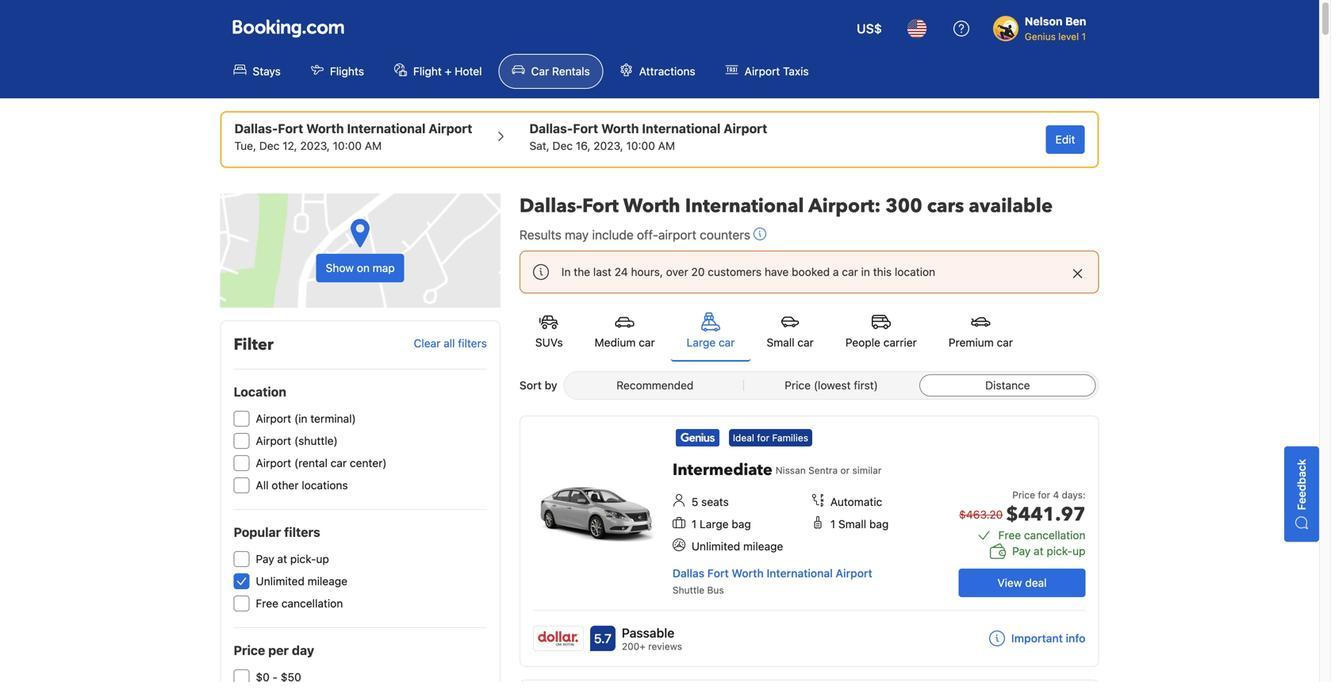 Task type: vqa. For each thing, say whether or not it's contained in the screenshot.
2nd bag from left
yes



Task type: describe. For each thing, give the bounding box(es) containing it.
cars
[[927, 193, 964, 219]]

0 horizontal spatial free
[[256, 597, 279, 610]]

mileage inside product card group
[[743, 540, 783, 553]]

product card group
[[520, 416, 1105, 667]]

last
[[593, 265, 612, 279]]

off-
[[637, 227, 659, 242]]

dallas- for dallas-fort worth international airport tue, dec 12, 2023, 10:00 am
[[234, 121, 278, 136]]

sat,
[[530, 139, 550, 152]]

popular
[[234, 525, 281, 540]]

300
[[886, 193, 923, 219]]

customers
[[708, 265, 762, 279]]

feedback
[[1295, 459, 1308, 510]]

am for dallas-fort worth international airport sat, dec 16, 2023, 10:00 am
[[658, 139, 675, 152]]

clear
[[414, 337, 441, 350]]

all
[[256, 479, 269, 492]]

1 vertical spatial cancellation
[[282, 597, 343, 610]]

distance
[[986, 379, 1030, 392]]

dallas- for dallas-fort worth international airport sat, dec 16, 2023, 10:00 am
[[530, 121, 573, 136]]

may
[[565, 227, 589, 242]]

people carrier
[[846, 336, 917, 349]]

ben
[[1066, 15, 1087, 28]]

results
[[520, 227, 562, 242]]

airport taxis
[[745, 65, 809, 78]]

suvs button
[[520, 303, 579, 360]]

5.7
[[594, 631, 612, 646]]

feedback button
[[1285, 446, 1320, 542]]

airport (shuttle)
[[256, 434, 338, 448]]

pay inside product card group
[[1013, 545, 1031, 558]]

1 inside nelson ben genius level 1
[[1082, 31, 1086, 42]]

attractions
[[639, 65, 696, 78]]

view deal button
[[959, 569, 1086, 598]]

2023, for dallas-fort worth international airport sat, dec 16, 2023, 10:00 am
[[594, 139, 623, 152]]

day
[[292, 643, 314, 658]]

worth for dallas-fort worth international airport tue, dec 12, 2023, 10:00 am
[[306, 121, 344, 136]]

bag for 1 small bag
[[870, 518, 889, 531]]

map
[[373, 261, 395, 275]]

airport inside dallas-fort worth international airport tue, dec 12, 2023, 10:00 am
[[429, 121, 472, 136]]

1 for 1 small bag
[[831, 518, 836, 531]]

rentals
[[552, 65, 590, 78]]

supplied by rc - dollar image
[[534, 627, 583, 651]]

per
[[268, 643, 289, 658]]

the
[[574, 265, 590, 279]]

fort for dallas-fort worth international airport: 300 cars available
[[582, 193, 619, 219]]

dallas fort worth international airport shuttle bus
[[673, 567, 873, 596]]

shuttle
[[673, 585, 705, 596]]

1 small bag
[[831, 518, 889, 531]]

flight + hotel link
[[381, 54, 496, 89]]

2 dallas-fort worth international airport group from the left
[[530, 119, 768, 154]]

0 horizontal spatial at
[[277, 553, 287, 566]]

by
[[545, 379, 558, 392]]

show
[[326, 261, 354, 275]]

1 vertical spatial unlimited
[[256, 575, 305, 588]]

at inside product card group
[[1034, 545, 1044, 558]]

(lowest
[[814, 379, 851, 392]]

first)
[[854, 379, 878, 392]]

important info button
[[989, 631, 1086, 647]]

$463.20
[[959, 508, 1003, 521]]

medium
[[595, 336, 636, 349]]

unlimited inside product card group
[[692, 540, 740, 553]]

attractions link
[[607, 54, 709, 89]]

dec for dallas-fort worth international airport sat, dec 16, 2023, 10:00 am
[[553, 139, 573, 152]]

counters
[[700, 227, 751, 242]]

flight + hotel
[[413, 65, 482, 78]]

international for sat,
[[642, 121, 721, 136]]

dallas-fort worth international airport: 300 cars available
[[520, 193, 1053, 219]]

20
[[692, 265, 705, 279]]

recommended
[[617, 379, 694, 392]]

price for 4 days: $463.20 $441.97
[[959, 490, 1086, 528]]

have
[[765, 265, 789, 279]]

premium car button
[[933, 303, 1029, 360]]

or
[[841, 465, 850, 476]]

all
[[444, 337, 455, 350]]

international for shuttle
[[767, 567, 833, 580]]

price for for
[[1013, 490, 1035, 501]]

flight
[[413, 65, 442, 78]]

carrier
[[884, 336, 917, 349]]

10:00 for dallas-fort worth international airport sat, dec 16, 2023, 10:00 am
[[626, 139, 655, 152]]

large car
[[687, 336, 735, 349]]

stays
[[253, 65, 281, 78]]

large inside product card group
[[700, 518, 729, 531]]

hotel
[[455, 65, 482, 78]]

car for large car
[[719, 336, 735, 349]]

stays link
[[220, 54, 294, 89]]

automatic
[[831, 496, 883, 509]]

medium car button
[[579, 303, 671, 360]]

results may include off-airport counters
[[520, 227, 751, 242]]

(rental
[[294, 457, 328, 470]]

important
[[1012, 632, 1063, 645]]

dallas fort worth international airport button
[[673, 567, 873, 580]]

customer rating 5.7 passable element
[[622, 624, 682, 643]]

unlimited mileage inside product card group
[[692, 540, 783, 553]]

flights
[[330, 65, 364, 78]]

view
[[998, 576, 1022, 590]]

(shuttle)
[[294, 434, 338, 448]]

show on map button
[[220, 194, 501, 308]]

intermediate
[[673, 459, 773, 481]]

booked
[[792, 265, 830, 279]]

free inside product card group
[[999, 529, 1021, 542]]

clear all filters
[[414, 337, 487, 350]]

international for tue,
[[347, 121, 426, 136]]

sentra
[[809, 465, 838, 476]]

pick-up date element
[[234, 138, 472, 154]]

tue,
[[234, 139, 256, 152]]

1 large bag
[[692, 518, 751, 531]]

locations
[[302, 479, 348, 492]]

price for (lowest
[[785, 379, 811, 392]]

pick-up location element
[[234, 119, 472, 138]]

4
[[1053, 490, 1059, 501]]

am for dallas-fort worth international airport tue, dec 12, 2023, 10:00 am
[[365, 139, 382, 152]]

intermediate nissan sentra or similar
[[673, 459, 882, 481]]

bus
[[707, 585, 724, 596]]

car for small car
[[798, 336, 814, 349]]

1 vertical spatial unlimited mileage
[[256, 575, 348, 588]]

worth for dallas fort worth international airport shuttle bus
[[732, 567, 764, 580]]

airport:
[[809, 193, 881, 219]]

airport inside dallas-fort worth international airport sat, dec 16, 2023, 10:00 am
[[724, 121, 768, 136]]

days:
[[1062, 490, 1086, 501]]

1 vertical spatial filters
[[284, 525, 320, 540]]

sort
[[520, 379, 542, 392]]

bag for 1 large bag
[[732, 518, 751, 531]]

price (lowest first)
[[785, 379, 878, 392]]

cancellation inside product card group
[[1024, 529, 1086, 542]]



Task type: locate. For each thing, give the bounding box(es) containing it.
dallas- inside dallas-fort worth international airport sat, dec 16, 2023, 10:00 am
[[530, 121, 573, 136]]

0 horizontal spatial unlimited mileage
[[256, 575, 348, 588]]

1 dec from the left
[[259, 139, 280, 152]]

at up deal
[[1034, 545, 1044, 558]]

location
[[234, 384, 286, 400]]

0 vertical spatial unlimited
[[692, 540, 740, 553]]

in
[[861, 265, 870, 279]]

1 vertical spatial small
[[839, 518, 867, 531]]

1 horizontal spatial small
[[839, 518, 867, 531]]

pay at pick-up inside product card group
[[1013, 545, 1086, 558]]

2023, inside dallas-fort worth international airport tue, dec 12, 2023, 10:00 am
[[300, 139, 330, 152]]

0 horizontal spatial am
[[365, 139, 382, 152]]

car right 'premium'
[[997, 336, 1013, 349]]

dallas- up results at the left of page
[[520, 193, 582, 219]]

fort up the bus
[[708, 567, 729, 580]]

0 horizontal spatial pick-
[[290, 553, 316, 566]]

nelson
[[1025, 15, 1063, 28]]

1 horizontal spatial 10:00
[[626, 139, 655, 152]]

0 horizontal spatial 1
[[692, 518, 697, 531]]

pay at pick-up down popular filters
[[256, 553, 329, 566]]

up down popular filters
[[316, 553, 329, 566]]

2 10:00 from the left
[[626, 139, 655, 152]]

airport left the (in
[[256, 412, 291, 425]]

nissan
[[776, 465, 806, 476]]

0 horizontal spatial small
[[767, 336, 795, 349]]

5 seats
[[692, 496, 729, 509]]

airport up all on the bottom of the page
[[256, 457, 291, 470]]

at
[[1034, 545, 1044, 558], [277, 553, 287, 566]]

0 horizontal spatial unlimited
[[256, 575, 305, 588]]

dec left the 16, in the left top of the page
[[553, 139, 573, 152]]

fort for dallas-fort worth international airport tue, dec 12, 2023, 10:00 am
[[278, 121, 303, 136]]

12,
[[283, 139, 297, 152]]

airport down airport (in terminal)
[[256, 434, 291, 448]]

bag
[[732, 518, 751, 531], [870, 518, 889, 531]]

0 vertical spatial free cancellation
[[999, 529, 1086, 542]]

10:00 inside dallas-fort worth international airport sat, dec 16, 2023, 10:00 am
[[626, 139, 655, 152]]

view deal
[[998, 576, 1047, 590]]

fort inside dallas-fort worth international airport sat, dec 16, 2023, 10:00 am
[[573, 121, 598, 136]]

small inside button
[[767, 336, 795, 349]]

pay down popular
[[256, 553, 274, 566]]

fort up "12,"
[[278, 121, 303, 136]]

international down 1 small bag
[[767, 567, 833, 580]]

1 horizontal spatial pay at pick-up
[[1013, 545, 1086, 558]]

(in
[[294, 412, 307, 425]]

center)
[[350, 457, 387, 470]]

0 horizontal spatial mileage
[[308, 575, 348, 588]]

car up price (lowest first)
[[798, 336, 814, 349]]

reviews
[[648, 641, 682, 652]]

for for ideal for families
[[757, 432, 770, 444]]

1 horizontal spatial pick-
[[1047, 545, 1073, 558]]

up down $441.97
[[1073, 545, 1086, 558]]

worth for dallas-fort worth international airport sat, dec 16, 2023, 10:00 am
[[602, 121, 639, 136]]

international inside dallas-fort worth international airport sat, dec 16, 2023, 10:00 am
[[642, 121, 721, 136]]

search summary element
[[220, 111, 1099, 168]]

2023, inside dallas-fort worth international airport sat, dec 16, 2023, 10:00 am
[[594, 139, 623, 152]]

suvs
[[535, 336, 563, 349]]

fort for dallas-fort worth international airport sat, dec 16, 2023, 10:00 am
[[573, 121, 598, 136]]

dallas
[[673, 567, 705, 580]]

1 vertical spatial for
[[1038, 490, 1051, 501]]

10:00
[[333, 139, 362, 152], [626, 139, 655, 152]]

car
[[531, 65, 549, 78]]

0 vertical spatial free
[[999, 529, 1021, 542]]

other
[[272, 479, 299, 492]]

1 horizontal spatial dallas-fort worth international airport group
[[530, 119, 768, 154]]

pay at pick-up up deal
[[1013, 545, 1086, 558]]

1 horizontal spatial bag
[[870, 518, 889, 531]]

10:00 inside dallas-fort worth international airport tue, dec 12, 2023, 10:00 am
[[333, 139, 362, 152]]

car right a
[[842, 265, 858, 279]]

airport inside skip to main content element
[[745, 65, 780, 78]]

1 horizontal spatial free cancellation
[[999, 529, 1086, 542]]

pick-
[[1047, 545, 1073, 558], [290, 553, 316, 566]]

small car
[[767, 336, 814, 349]]

filters
[[458, 337, 487, 350], [284, 525, 320, 540]]

2 vertical spatial price
[[234, 643, 265, 658]]

important info
[[1012, 632, 1086, 645]]

price for per
[[234, 643, 265, 658]]

0 horizontal spatial bag
[[732, 518, 751, 531]]

0 vertical spatial large
[[687, 336, 716, 349]]

dec for dallas-fort worth international airport tue, dec 12, 2023, 10:00 am
[[259, 139, 280, 152]]

2 horizontal spatial price
[[1013, 490, 1035, 501]]

dec inside dallas-fort worth international airport tue, dec 12, 2023, 10:00 am
[[259, 139, 280, 152]]

large down seats
[[700, 518, 729, 531]]

worth inside dallas-fort worth international airport tue, dec 12, 2023, 10:00 am
[[306, 121, 344, 136]]

hours,
[[631, 265, 663, 279]]

premium car
[[949, 336, 1013, 349]]

2023,
[[300, 139, 330, 152], [594, 139, 623, 152]]

free cancellation inside product card group
[[999, 529, 1086, 542]]

international inside the dallas fort worth international airport shuttle bus
[[767, 567, 833, 580]]

include
[[592, 227, 634, 242]]

am inside dallas-fort worth international airport tue, dec 12, 2023, 10:00 am
[[365, 139, 382, 152]]

bag down intermediate
[[732, 518, 751, 531]]

0 vertical spatial price
[[785, 379, 811, 392]]

airport down 1 small bag
[[836, 567, 873, 580]]

free cancellation up day
[[256, 597, 343, 610]]

bag down automatic at the bottom right of page
[[870, 518, 889, 531]]

free
[[999, 529, 1021, 542], [256, 597, 279, 610]]

am inside dallas-fort worth international airport sat, dec 16, 2023, 10:00 am
[[658, 139, 675, 152]]

1 vertical spatial free cancellation
[[256, 597, 343, 610]]

car for medium car
[[639, 336, 655, 349]]

international inside dallas-fort worth international airport tue, dec 12, 2023, 10:00 am
[[347, 121, 426, 136]]

mileage down popular filters
[[308, 575, 348, 588]]

available
[[969, 193, 1053, 219]]

drop-off location element
[[530, 119, 768, 138]]

1 horizontal spatial filters
[[458, 337, 487, 350]]

16,
[[576, 139, 591, 152]]

passable 200+ reviews
[[622, 626, 682, 652]]

1 horizontal spatial am
[[658, 139, 675, 152]]

0 vertical spatial unlimited mileage
[[692, 540, 783, 553]]

am down 'drop-off location' element
[[658, 139, 675, 152]]

international up counters
[[685, 193, 804, 219]]

1 horizontal spatial unlimited mileage
[[692, 540, 783, 553]]

medium car
[[595, 336, 655, 349]]

airport down "airport taxis" link
[[724, 121, 768, 136]]

car for premium car
[[997, 336, 1013, 349]]

10:00 down 'drop-off location' element
[[626, 139, 655, 152]]

worth up pick-up date element
[[306, 121, 344, 136]]

filters right popular
[[284, 525, 320, 540]]

2 horizontal spatial 1
[[1082, 31, 1086, 42]]

at down popular filters
[[277, 553, 287, 566]]

worth inside dallas-fort worth international airport sat, dec 16, 2023, 10:00 am
[[602, 121, 639, 136]]

ideal for families
[[733, 432, 809, 444]]

fort up the include
[[582, 193, 619, 219]]

large
[[687, 336, 716, 349], [700, 518, 729, 531]]

1 horizontal spatial unlimited
[[692, 540, 740, 553]]

car right 'medium'
[[639, 336, 655, 349]]

0 horizontal spatial 2023,
[[300, 139, 330, 152]]

1 horizontal spatial mileage
[[743, 540, 783, 553]]

genius
[[1025, 31, 1056, 42]]

0 horizontal spatial dec
[[259, 139, 280, 152]]

1 am from the left
[[365, 139, 382, 152]]

sort by element
[[564, 371, 1099, 400]]

10:00 down pick-up location element
[[333, 139, 362, 152]]

2023, for dallas-fort worth international airport tue, dec 12, 2023, 10:00 am
[[300, 139, 330, 152]]

edit
[[1056, 133, 1076, 146]]

am
[[365, 139, 382, 152], [658, 139, 675, 152]]

1 down automatic at the bottom right of page
[[831, 518, 836, 531]]

dec left "12,"
[[259, 139, 280, 152]]

1 vertical spatial large
[[700, 518, 729, 531]]

0 horizontal spatial filters
[[284, 525, 320, 540]]

drop-off date element
[[530, 138, 768, 154]]

cancellation up day
[[282, 597, 343, 610]]

airport taxis link
[[712, 54, 823, 89]]

up inside product card group
[[1073, 545, 1086, 558]]

1 vertical spatial price
[[1013, 490, 1035, 501]]

0 vertical spatial small
[[767, 336, 795, 349]]

filters right all in the left of the page
[[458, 337, 487, 350]]

1 10:00 from the left
[[333, 139, 362, 152]]

pay
[[1013, 545, 1031, 558], [256, 553, 274, 566]]

worth for dallas-fort worth international airport: 300 cars available
[[623, 193, 680, 219]]

price
[[785, 379, 811, 392], [1013, 490, 1035, 501], [234, 643, 265, 658]]

dallas-fort worth international airport tue, dec 12, 2023, 10:00 am
[[234, 121, 472, 152]]

dallas- for dallas-fort worth international airport: 300 cars available
[[520, 193, 582, 219]]

dec inside dallas-fort worth international airport sat, dec 16, 2023, 10:00 am
[[553, 139, 573, 152]]

fort inside dallas-fort worth international airport tue, dec 12, 2023, 10:00 am
[[278, 121, 303, 136]]

fort for dallas fort worth international airport shuttle bus
[[708, 567, 729, 580]]

1 horizontal spatial 1
[[831, 518, 836, 531]]

1 right level
[[1082, 31, 1086, 42]]

1 vertical spatial free
[[256, 597, 279, 610]]

free cancellation down $441.97
[[999, 529, 1086, 542]]

a
[[833, 265, 839, 279]]

price up $441.97
[[1013, 490, 1035, 501]]

dallas- up the tue,
[[234, 121, 278, 136]]

airport (in terminal)
[[256, 412, 356, 425]]

price inside price for 4 days: $463.20 $441.97
[[1013, 490, 1035, 501]]

if you choose one, you'll need to make your own way there - but prices can be a lot lower. image
[[754, 228, 766, 240], [754, 228, 766, 240]]

dallas-fort worth international airport group down flights
[[234, 119, 472, 154]]

this
[[873, 265, 892, 279]]

24
[[615, 265, 628, 279]]

pay up "view deal"
[[1013, 545, 1031, 558]]

small car button
[[751, 303, 830, 360]]

0 horizontal spatial dallas-fort worth international airport group
[[234, 119, 472, 154]]

0 vertical spatial mileage
[[743, 540, 783, 553]]

1 horizontal spatial up
[[1073, 545, 1086, 558]]

car left small car
[[719, 336, 735, 349]]

5.7 element
[[590, 626, 616, 651]]

price left (lowest
[[785, 379, 811, 392]]

0 vertical spatial filters
[[458, 337, 487, 350]]

car rentals link
[[499, 54, 604, 89]]

2023, right "12,"
[[300, 139, 330, 152]]

worth inside the dallas fort worth international airport shuttle bus
[[732, 567, 764, 580]]

1 horizontal spatial pay
[[1013, 545, 1031, 558]]

0 vertical spatial for
[[757, 432, 770, 444]]

show on map
[[326, 261, 395, 275]]

for inside price for 4 days: $463.20 $441.97
[[1038, 490, 1051, 501]]

airport left taxis
[[745, 65, 780, 78]]

free down price for 4 days: $463.20 $441.97
[[999, 529, 1021, 542]]

1 horizontal spatial dec
[[553, 139, 573, 152]]

filters inside clear all filters button
[[458, 337, 487, 350]]

dec
[[259, 139, 280, 152], [553, 139, 573, 152]]

filter
[[234, 334, 274, 356]]

large inside button
[[687, 336, 716, 349]]

worth up the off-
[[623, 193, 680, 219]]

pick- down $441.97
[[1047, 545, 1073, 558]]

2 bag from the left
[[870, 518, 889, 531]]

passable
[[622, 626, 675, 641]]

clear all filters button
[[414, 337, 487, 350]]

1 horizontal spatial for
[[1038, 490, 1051, 501]]

international
[[347, 121, 426, 136], [642, 121, 721, 136], [685, 193, 804, 219], [767, 567, 833, 580]]

fort up the 16, in the left top of the page
[[573, 121, 598, 136]]

people
[[846, 336, 881, 349]]

worth up drop-off date element
[[602, 121, 639, 136]]

0 horizontal spatial pay
[[256, 553, 274, 566]]

0 horizontal spatial for
[[757, 432, 770, 444]]

dallas-fort worth international airport group down attractions link
[[530, 119, 768, 154]]

price left the per
[[234, 643, 265, 658]]

0 horizontal spatial cancellation
[[282, 597, 343, 610]]

skip to main content element
[[0, 0, 1320, 98]]

us$ button
[[848, 10, 892, 48]]

for left 4
[[1038, 490, 1051, 501]]

pick- down popular filters
[[290, 553, 316, 566]]

1 vertical spatial mileage
[[308, 575, 348, 588]]

location
[[895, 265, 936, 279]]

unlimited mileage down popular filters
[[256, 575, 348, 588]]

international up pick-up date element
[[347, 121, 426, 136]]

ideal
[[733, 432, 755, 444]]

popular filters
[[234, 525, 320, 540]]

dallas-fort worth international airport group
[[234, 119, 472, 154], [530, 119, 768, 154]]

price inside sort by "element"
[[785, 379, 811, 392]]

10:00 for dallas-fort worth international airport tue, dec 12, 2023, 10:00 am
[[333, 139, 362, 152]]

dallas- inside dallas-fort worth international airport tue, dec 12, 2023, 10:00 am
[[234, 121, 278, 136]]

1 for 1 large bag
[[692, 518, 697, 531]]

unlimited down 1 large bag
[[692, 540, 740, 553]]

2 dec from the left
[[553, 139, 573, 152]]

unlimited mileage down 1 large bag
[[692, 540, 783, 553]]

0 vertical spatial cancellation
[[1024, 529, 1086, 542]]

premium
[[949, 336, 994, 349]]

airport inside the dallas fort worth international airport shuttle bus
[[836, 567, 873, 580]]

international for 300
[[685, 193, 804, 219]]

0 horizontal spatial up
[[316, 553, 329, 566]]

dallas- up sat,
[[530, 121, 573, 136]]

car inside button
[[798, 336, 814, 349]]

small down automatic at the bottom right of page
[[839, 518, 867, 531]]

airport
[[745, 65, 780, 78], [429, 121, 472, 136], [724, 121, 768, 136], [256, 412, 291, 425], [256, 434, 291, 448], [256, 457, 291, 470], [836, 567, 873, 580]]

1 horizontal spatial free
[[999, 529, 1021, 542]]

1 horizontal spatial 2023,
[[594, 139, 623, 152]]

0 horizontal spatial price
[[234, 643, 265, 658]]

1 horizontal spatial price
[[785, 379, 811, 392]]

1 dallas-fort worth international airport group from the left
[[234, 119, 472, 154]]

fort inside the dallas fort worth international airport shuttle bus
[[708, 567, 729, 580]]

large up recommended
[[687, 336, 716, 349]]

for for price for 4 days: $463.20 $441.97
[[1038, 490, 1051, 501]]

worth
[[306, 121, 344, 136], [602, 121, 639, 136], [623, 193, 680, 219], [732, 567, 764, 580]]

0 horizontal spatial 10:00
[[333, 139, 362, 152]]

2023, right the 16, in the left top of the page
[[594, 139, 623, 152]]

0 horizontal spatial free cancellation
[[256, 597, 343, 610]]

international up drop-off date element
[[642, 121, 721, 136]]

small up price (lowest first)
[[767, 336, 795, 349]]

taxis
[[783, 65, 809, 78]]

2 am from the left
[[658, 139, 675, 152]]

2 2023, from the left
[[594, 139, 623, 152]]

am down pick-up location element
[[365, 139, 382, 152]]

unlimited down popular filters
[[256, 575, 305, 588]]

5
[[692, 496, 699, 509]]

0 horizontal spatial pay at pick-up
[[256, 553, 329, 566]]

flights link
[[298, 54, 378, 89]]

pick- inside product card group
[[1047, 545, 1073, 558]]

small inside product card group
[[839, 518, 867, 531]]

1 bag from the left
[[732, 518, 751, 531]]

airport down +
[[429, 121, 472, 136]]

worth down 1 large bag
[[732, 567, 764, 580]]

cancellation down $441.97
[[1024, 529, 1086, 542]]

free up price per day
[[256, 597, 279, 610]]

1 2023, from the left
[[300, 139, 330, 152]]

unlimited
[[692, 540, 740, 553], [256, 575, 305, 588]]

1 horizontal spatial at
[[1034, 545, 1044, 558]]

car up locations
[[331, 457, 347, 470]]

+
[[445, 65, 452, 78]]

mileage up dallas fort worth international airport button
[[743, 540, 783, 553]]

1 down 5 at the right of page
[[692, 518, 697, 531]]

airport
[[659, 227, 697, 242]]

for right ideal
[[757, 432, 770, 444]]

1 horizontal spatial cancellation
[[1024, 529, 1086, 542]]



